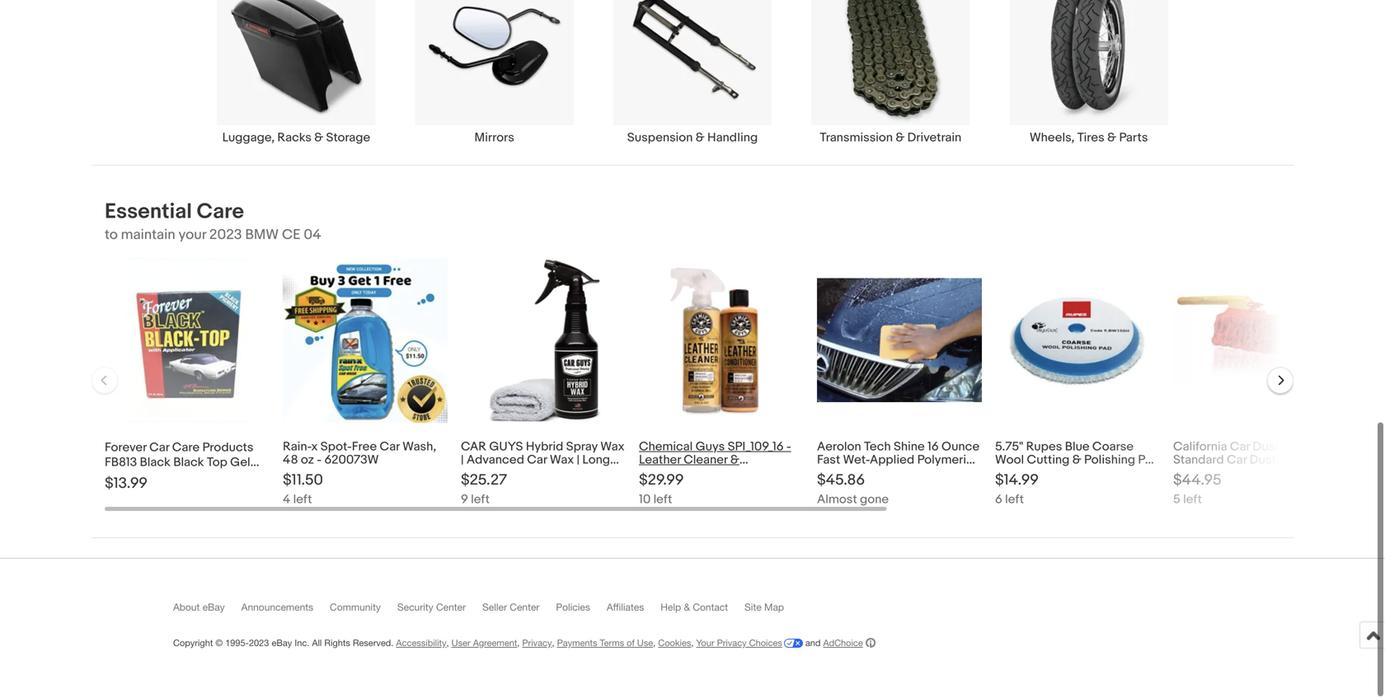 Task type: describe. For each thing, give the bounding box(es) containing it.
0 horizontal spatial ebay
[[202, 602, 225, 613]]

- inside rain-x spot-free car wash, 48 oz - 620073w $11.50 4 left
[[317, 453, 322, 468]]

community link
[[330, 602, 397, 621]]

1 black from the left
[[140, 455, 171, 470]]

gone
[[860, 492, 889, 507]]

coarse
[[1092, 440, 1134, 455]]

help
[[661, 602, 681, 613]]

rupes
[[1026, 440, 1062, 455]]

spray
[[566, 440, 598, 455]]

tech
[[864, 440, 891, 455]]

payments
[[557, 638, 597, 649]]

& inside "suspension & handling" link
[[696, 130, 705, 145]]

car up 'handle'
[[1230, 440, 1250, 455]]

$29.99 10 left
[[639, 471, 684, 507]]

blue
[[1065, 440, 1090, 455]]

your
[[178, 227, 206, 244]]

security center
[[397, 602, 466, 613]]

storage
[[326, 130, 370, 145]]

security center link
[[397, 602, 482, 621]]

62442
[[1293, 440, 1329, 455]]

2 black from the left
[[173, 455, 204, 470]]

©
[[215, 638, 223, 649]]

plate
[[1085, 466, 1113, 481]]

adchoice
[[823, 638, 863, 649]]

affiliates link
[[607, 602, 661, 621]]

care inside forever car care products fb813 black black top gel and foam applicator
[[172, 440, 200, 455]]

essential
[[105, 199, 192, 225]]

car right the standard
[[1227, 453, 1247, 468]]

policies link
[[556, 602, 607, 621]]

contact
[[693, 602, 728, 613]]

fast
[[817, 453, 840, 468]]

seller
[[482, 602, 507, 613]]

wheels, tires & parts link
[[990, 0, 1188, 145]]

help & contact link
[[661, 602, 745, 621]]

accessibility
[[396, 638, 446, 649]]

reserved.
[[353, 638, 394, 649]]

hybrid
[[526, 440, 563, 455]]

$29.99
[[639, 471, 684, 490]]

tires
[[1077, 130, 1105, 145]]

with
[[1290, 453, 1313, 468]]

& inside help & contact link
[[684, 602, 690, 613]]

1 privacy from the left
[[522, 638, 552, 649]]

wax inside aerolon tech shine 16 ounce fast wet-applied polymeric car wax coating, top coat
[[840, 466, 864, 481]]

and inside forever car care products fb813 black black top gel and foam applicator
[[105, 470, 126, 485]]

& inside wheels, tires & parts "link"
[[1107, 130, 1116, 145]]

shine
[[894, 440, 925, 455]]

car inside aerolon tech shine 16 ounce fast wet-applied polymeric car wax coating, top coat
[[817, 466, 837, 481]]

- inside 5.75" rupes blue coarse wool cutting & polishing pad - for 5"  backing plate
[[995, 466, 1000, 481]]

privacy link
[[522, 638, 552, 649]]

duster left with
[[1250, 453, 1287, 468]]

car guys hybrid spray wax | advanced car wax | long lasting and easy to use |... image
[[487, 258, 600, 423]]

rain-x spot-free car wash, 48 oz - 620073w $11.50 4 left
[[283, 440, 436, 507]]

center for seller center
[[510, 602, 539, 613]]

car inside rain-x spot-free car wash, 48 oz - 620073w $11.50 4 left
[[380, 440, 400, 455]]

5"
[[1023, 466, 1034, 481]]

left for $14.99
[[1005, 492, 1024, 507]]

transmission & drivetrain link
[[792, 0, 990, 145]]

1 | from the left
[[461, 453, 464, 468]]

left for $44.95
[[1183, 492, 1202, 507]]

applicator
[[162, 470, 221, 485]]

terms
[[600, 638, 624, 649]]

car inside car guys hybrid spray wax | advanced car wax | long lasting and easy to use |...
[[527, 453, 547, 468]]

car
[[461, 440, 486, 455]]

& inside 5.75" rupes blue coarse wool cutting & polishing pad - for 5"  backing plate
[[1072, 453, 1081, 468]]

advanced
[[467, 453, 524, 468]]

car guys hybrid spray wax | advanced car wax | long lasting and easy to use |...
[[461, 440, 625, 481]]

suspension & handling link
[[593, 0, 792, 145]]

products
[[202, 440, 253, 455]]

9
[[461, 492, 468, 507]]

5
[[1173, 492, 1180, 507]]

5 , from the left
[[691, 638, 694, 649]]

luggage,
[[222, 130, 275, 145]]

4 , from the left
[[653, 638, 656, 649]]

1 , from the left
[[446, 638, 449, 649]]

security
[[397, 602, 433, 613]]

1995-
[[225, 638, 249, 649]]

wheels, tires & parts
[[1030, 130, 1148, 145]]

parts
[[1119, 130, 1148, 145]]

and inside car guys hybrid spray wax | advanced car wax | long lasting and easy to use |...
[[504, 466, 525, 481]]

site
[[745, 602, 762, 613]]

3 , from the left
[[552, 638, 554, 649]]

& inside luggage, racks & storage link
[[314, 130, 323, 145]]

seller center
[[482, 602, 539, 613]]

guys
[[489, 440, 523, 455]]

cookies
[[658, 638, 691, 649]]

$25.27
[[461, 471, 507, 490]]

wooden
[[1173, 466, 1221, 481]]

for
[[1003, 466, 1020, 481]]

top inside aerolon tech shine 16 ounce fast wet-applied polymeric car wax coating, top coat
[[918, 466, 939, 481]]

pad
[[1138, 453, 1159, 468]]

ce
[[282, 227, 301, 244]]

rain-
[[283, 440, 311, 455]]

16
[[928, 440, 939, 455]]

gel
[[230, 455, 250, 470]]

04
[[304, 227, 321, 244]]

announcements link
[[241, 602, 330, 621]]

polishing
[[1084, 453, 1135, 468]]

chemical guys spi_109_16 - leather cleaner & conditioner leather care kit 16 oz image
[[639, 258, 804, 423]]

car inside forever car care products fb813 black black top gel and foam applicator
[[149, 440, 169, 455]]

6
[[995, 492, 1002, 507]]

4
[[283, 492, 290, 507]]

use inside car guys hybrid spray wax | advanced car wax | long lasting and easy to use |...
[[572, 466, 594, 481]]

of
[[627, 638, 635, 649]]

ounce
[[941, 440, 980, 455]]

center for security center
[[436, 602, 466, 613]]

handle
[[1224, 466, 1264, 481]]

your privacy choices link
[[696, 638, 803, 649]]

aerolon
[[817, 440, 861, 455]]

2 | from the left
[[577, 453, 580, 468]]

aerolon tech shine 16 ounce fast wet-applied polymeric car wax coating, top coat image
[[817, 279, 982, 403]]

fb813
[[105, 455, 137, 470]]

bmw
[[245, 227, 279, 244]]



Task type: locate. For each thing, give the bounding box(es) containing it.
center right security on the left bottom
[[436, 602, 466, 613]]

use left |...
[[572, 466, 594, 481]]

& inside transmission & drivetrain link
[[896, 130, 905, 145]]

& left drivetrain
[[896, 130, 905, 145]]

48
[[283, 453, 298, 468]]

$11.50
[[283, 471, 323, 490]]

1 horizontal spatial top
[[918, 466, 939, 481]]

0 horizontal spatial wax
[[550, 453, 574, 468]]

ebay right the about
[[202, 602, 225, 613]]

0 horizontal spatial and
[[105, 470, 126, 485]]

all
[[312, 638, 322, 649]]

$13.99
[[105, 475, 148, 493]]

center
[[436, 602, 466, 613], [510, 602, 539, 613]]

4 left from the left
[[1005, 492, 1024, 507]]

0 horizontal spatial center
[[436, 602, 466, 613]]

cutting
[[1027, 453, 1070, 468]]

car up foam
[[149, 440, 169, 455]]

2023 right '©'
[[249, 638, 269, 649]]

privacy right your
[[717, 638, 747, 649]]

top
[[207, 455, 227, 470], [918, 466, 939, 481]]

rights
[[324, 638, 350, 649]]

1 vertical spatial 2023
[[249, 638, 269, 649]]

1 left from the left
[[293, 492, 312, 507]]

suspension
[[627, 130, 693, 145]]

left inside rain-x spot-free car wash, 48 oz - 620073w $11.50 4 left
[[293, 492, 312, 507]]

left for $29.99
[[653, 492, 672, 507]]

0 horizontal spatial -
[[317, 453, 322, 468]]

and left the easy
[[504, 466, 525, 481]]

0 horizontal spatial |
[[461, 453, 464, 468]]

about
[[173, 602, 200, 613]]

california car duster 62442 standard car duster with wooden handle
[[1173, 440, 1329, 481]]

choices
[[749, 638, 782, 649]]

left right 9
[[471, 492, 490, 507]]

| left long
[[577, 453, 580, 468]]

- right 'oz'
[[317, 453, 322, 468]]

forever car care products fb813 black black top gel and foam applicator
[[105, 440, 253, 485]]

duster up 'handle'
[[1253, 440, 1290, 455]]

1 center from the left
[[436, 602, 466, 613]]

car up almost
[[817, 466, 837, 481]]

and adchoice
[[803, 638, 863, 649]]

left right 6
[[1005, 492, 1024, 507]]

california car duster 62442 standard car duster with wooden handle image
[[1173, 296, 1338, 385]]

& left plate
[[1072, 453, 1081, 468]]

user
[[452, 638, 470, 649]]

left right 5
[[1183, 492, 1202, 507]]

help & contact
[[661, 602, 728, 613]]

1 horizontal spatial black
[[173, 455, 204, 470]]

5 left from the left
[[1183, 492, 1202, 507]]

left right "4"
[[293, 492, 312, 507]]

2 horizontal spatial wax
[[840, 466, 864, 481]]

2023 inside essential care to maintain your 2023 bmw ce 04
[[209, 227, 242, 244]]

spot-
[[321, 440, 352, 455]]

backing
[[1037, 466, 1082, 481]]

0 vertical spatial ebay
[[202, 602, 225, 613]]

copyright © 1995-2023 ebay inc. all rights reserved. accessibility , user agreement , privacy , payments terms of use , cookies , your privacy choices
[[173, 638, 782, 649]]

left for $25.27
[[471, 492, 490, 507]]

use right of
[[637, 638, 653, 649]]

$25.27 9 left
[[461, 471, 507, 507]]

and left foam
[[105, 470, 126, 485]]

& right tires
[[1107, 130, 1116, 145]]

car left to
[[527, 453, 547, 468]]

2023 right your
[[209, 227, 242, 244]]

2 , from the left
[[517, 638, 520, 649]]

$44.95 5 left
[[1173, 471, 1222, 507]]

mirrors
[[474, 130, 514, 145]]

wash,
[[402, 440, 436, 455]]

duster
[[1253, 440, 1290, 455], [1250, 453, 1287, 468]]

0 vertical spatial use
[[572, 466, 594, 481]]

polymeric
[[917, 453, 973, 468]]

luggage, racks & storage link
[[197, 0, 395, 145]]

black
[[140, 455, 171, 470], [173, 455, 204, 470]]

-
[[317, 453, 322, 468], [995, 466, 1000, 481]]

5.75" rupes blue coarse wool cutting & polishing pad - for 5"  backing plate image
[[995, 258, 1160, 423]]

rain-x spot-free car wash, 48 oz - 620073w image
[[283, 258, 448, 423]]

policies
[[556, 602, 590, 613]]

coating,
[[867, 466, 915, 481]]

transmission
[[820, 130, 893, 145]]

3 left from the left
[[653, 492, 672, 507]]

, left cookies link
[[653, 638, 656, 649]]

care up the applicator at the left of the page
[[172, 440, 200, 455]]

5.75"
[[995, 440, 1023, 455]]

2 center from the left
[[510, 602, 539, 613]]

black right fb813
[[140, 455, 171, 470]]

standard
[[1173, 453, 1224, 468]]

, left payments
[[552, 638, 554, 649]]

announcements
[[241, 602, 313, 613]]

0 vertical spatial 2023
[[209, 227, 242, 244]]

seller center link
[[482, 602, 556, 621]]

about ebay link
[[173, 602, 241, 621]]

0 horizontal spatial 2023
[[209, 227, 242, 244]]

essential care to maintain your 2023 bmw ce 04
[[105, 199, 321, 244]]

handling
[[707, 130, 758, 145]]

& left handling
[[696, 130, 705, 145]]

1 horizontal spatial and
[[504, 466, 525, 481]]

car right free at bottom left
[[380, 440, 400, 455]]

adchoice link
[[823, 638, 875, 649]]

privacy down seller center link
[[522, 638, 552, 649]]

2 horizontal spatial and
[[805, 638, 821, 649]]

site map
[[745, 602, 784, 613]]

left right 10
[[653, 492, 672, 507]]

$44.95
[[1173, 471, 1222, 490]]

suspension & handling
[[627, 130, 758, 145]]

foam
[[128, 470, 159, 485]]

free
[[352, 440, 377, 455]]

0 horizontal spatial top
[[207, 455, 227, 470]]

applied
[[870, 453, 915, 468]]

- left for
[[995, 466, 1000, 481]]

1 horizontal spatial privacy
[[717, 638, 747, 649]]

| up $25.27 at the bottom of page
[[461, 453, 464, 468]]

list
[[92, 0, 1294, 165]]

& right racks
[[314, 130, 323, 145]]

top inside forever car care products fb813 black black top gel and foam applicator
[[207, 455, 227, 470]]

to
[[556, 466, 569, 481]]

$45.86 almost gone
[[817, 471, 889, 507]]

care inside essential care to maintain your 2023 bmw ce 04
[[197, 199, 244, 225]]

privacy
[[522, 638, 552, 649], [717, 638, 747, 649]]

black right foam
[[173, 455, 204, 470]]

care up your
[[197, 199, 244, 225]]

forever car care products fb813 black black top gel and foam applicator image
[[125, 258, 249, 423]]

aerolon tech shine 16 ounce fast wet-applied polymeric car wax coating, top coat
[[817, 440, 980, 481]]

payments terms of use link
[[557, 638, 653, 649]]

2 privacy from the left
[[717, 638, 747, 649]]

site map link
[[745, 602, 801, 621]]

1 vertical spatial use
[[637, 638, 653, 649]]

top down 16
[[918, 466, 939, 481]]

$14.99 6 left
[[995, 471, 1039, 507]]

1 vertical spatial ebay
[[272, 638, 292, 649]]

1 horizontal spatial 2023
[[249, 638, 269, 649]]

, left privacy link
[[517, 638, 520, 649]]

$45.86
[[817, 471, 865, 490]]

almost
[[817, 492, 857, 507]]

1 horizontal spatial -
[[995, 466, 1000, 481]]

california
[[1173, 440, 1227, 455]]

ebay left inc.
[[272, 638, 292, 649]]

easy
[[528, 466, 554, 481]]

agreement
[[473, 638, 517, 649]]

1 horizontal spatial use
[[637, 638, 653, 649]]

drivetrain
[[907, 130, 961, 145]]

car
[[380, 440, 400, 455], [1230, 440, 1250, 455], [149, 440, 169, 455], [527, 453, 547, 468], [1227, 453, 1247, 468], [817, 466, 837, 481]]

5.75" rupes blue coarse wool cutting & polishing pad - for 5"  backing plate
[[995, 440, 1159, 481]]

& right help
[[684, 602, 690, 613]]

cookies link
[[658, 638, 691, 649]]

left inside the $44.95 5 left
[[1183, 492, 1202, 507]]

left inside $25.27 9 left
[[471, 492, 490, 507]]

1 horizontal spatial |
[[577, 453, 580, 468]]

left inside $14.99 6 left
[[1005, 492, 1024, 507]]

0 horizontal spatial black
[[140, 455, 171, 470]]

wool
[[995, 453, 1024, 468]]

mirrors link
[[395, 0, 593, 145]]

luggage, racks & storage
[[222, 130, 370, 145]]

1 vertical spatial care
[[172, 440, 200, 455]]

, left user
[[446, 638, 449, 649]]

10
[[639, 492, 651, 507]]

0 horizontal spatial use
[[572, 466, 594, 481]]

0 horizontal spatial privacy
[[522, 638, 552, 649]]

|...
[[597, 466, 609, 481]]

1 horizontal spatial ebay
[[272, 638, 292, 649]]

copyright
[[173, 638, 213, 649]]

list containing luggage, racks & storage
[[92, 0, 1294, 165]]

center right the seller
[[510, 602, 539, 613]]

oz
[[301, 453, 314, 468]]

2 left from the left
[[471, 492, 490, 507]]

top left the gel
[[207, 455, 227, 470]]

1 horizontal spatial wax
[[600, 440, 625, 455]]

, left your
[[691, 638, 694, 649]]

accessibility link
[[396, 638, 446, 649]]

0 vertical spatial care
[[197, 199, 244, 225]]

and left the adchoice
[[805, 638, 821, 649]]

1 horizontal spatial center
[[510, 602, 539, 613]]

care
[[197, 199, 244, 225], [172, 440, 200, 455]]

left inside $29.99 10 left
[[653, 492, 672, 507]]



Task type: vqa. For each thing, say whether or not it's contained in the screenshot.


